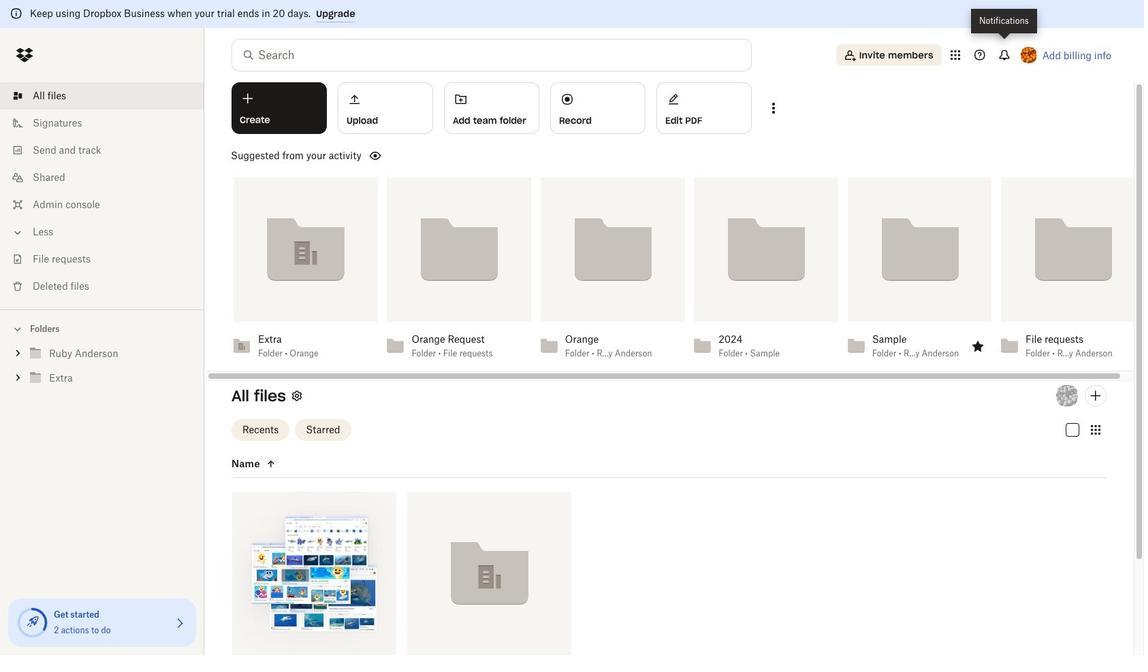 Task type: locate. For each thing, give the bounding box(es) containing it.
add team members image
[[1088, 388, 1104, 404]]

ruby anderson image
[[1056, 385, 1078, 407]]

group
[[0, 339, 204, 401]]

alert
[[0, 0, 1144, 28]]

less image
[[11, 226, 25, 240]]

list item
[[0, 82, 204, 110]]

account menu image
[[1021, 47, 1037, 63]]

list
[[0, 74, 204, 310]]



Task type: vqa. For each thing, say whether or not it's contained in the screenshot.
Ruby Anderson image
yes



Task type: describe. For each thing, give the bounding box(es) containing it.
team shared folder, extra row
[[407, 492, 571, 656]]

Search in folder "Dropbox" text field
[[258, 47, 723, 63]]

team member folder, ruby anderson row
[[232, 492, 396, 656]]

dropbox image
[[11, 42, 38, 69]]



